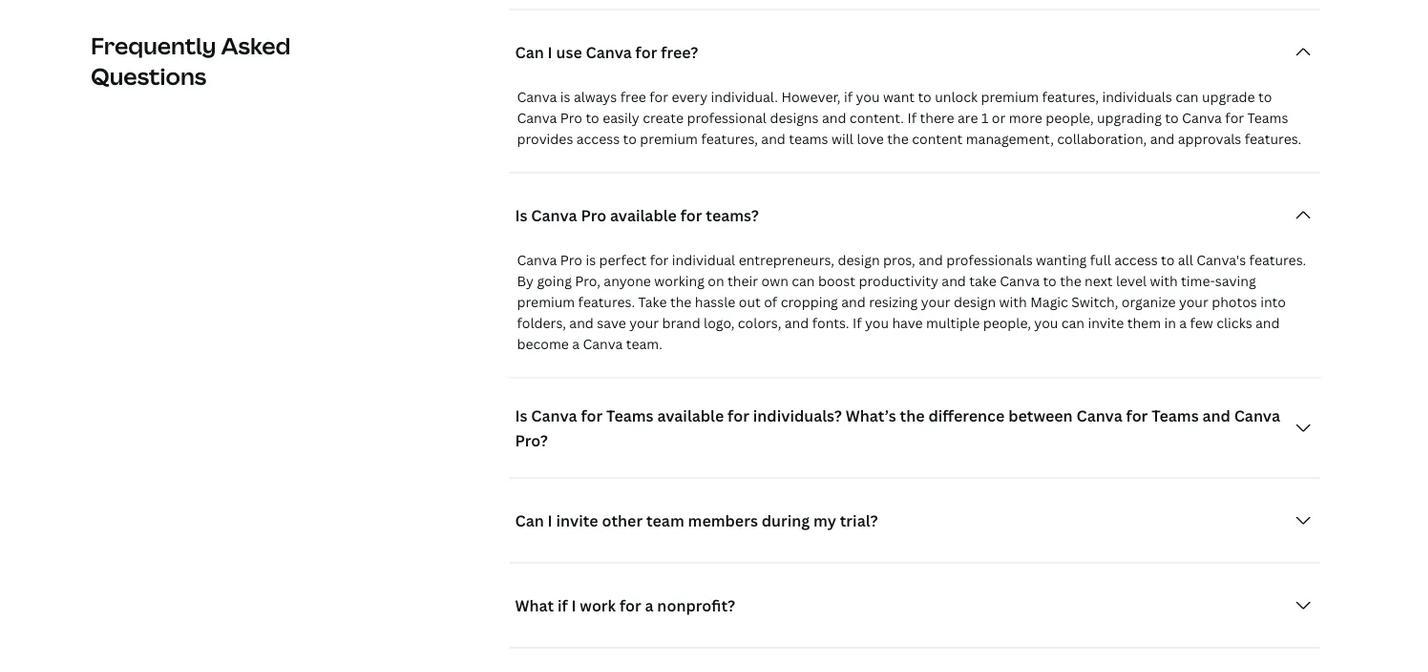 Task type: describe. For each thing, give the bounding box(es) containing it.
folders,
[[517, 315, 566, 333]]

productivity
[[859, 273, 939, 291]]

teams?
[[706, 205, 759, 226]]

for down "them"
[[1127, 406, 1149, 427]]

what's
[[846, 406, 897, 427]]

magic
[[1031, 294, 1069, 312]]

for down upgrade
[[1226, 109, 1245, 128]]

to up 'magic'
[[1044, 273, 1057, 291]]

0 horizontal spatial your
[[630, 315, 659, 333]]

and left 'take' on the right of page
[[942, 273, 967, 291]]

premium inside "canva pro is perfect for individual entrepreneurs, design pros, and professionals wanting full access to all canva's features. by going pro, anyone working on their own can boost productivity and take canva to the next level with time-saving premium features. take the hassle out of cropping and resizing your design with magic switch, organize your photos into folders, and save your brand logo, colors, and fonts. if you have multiple people, you can invite them in a few clicks and become a canva team."
[[517, 294, 575, 312]]

clicks
[[1217, 315, 1253, 333]]

2 vertical spatial features.
[[578, 294, 635, 312]]

can i invite other team members during my trial? button
[[510, 502, 1321, 541]]

pro,
[[575, 273, 601, 291]]

if inside canva is always free for every individual. however, if you want to unlock premium features, individuals can upgrade to canva pro to easily create professional designs and content. if there are 1 or more people, upgrading to canva for teams provides access to premium features, and teams will love the content management, collaboration, and approvals features.
[[844, 88, 853, 107]]

canva pro is perfect for individual entrepreneurs, design pros, and professionals wanting full access to all canva's features. by going pro, anyone working on their own can boost productivity and take canva to the next level with time-saving premium features. take the hassle out of cropping and resizing your design with magic switch, organize your photos into folders, and save your brand logo, colors, and fonts. if you have multiple people, you can invite them in a few clicks and become a canva team.
[[517, 252, 1307, 354]]

the inside 'is canva for teams available for individuals? what's the difference between canva for teams and canva pro?'
[[900, 406, 925, 427]]

take
[[970, 273, 997, 291]]

entrepreneurs,
[[739, 252, 835, 270]]

can i use canva for free? button
[[510, 33, 1321, 72]]

take
[[639, 294, 667, 312]]

is for is canva for teams available for individuals? what's the difference between canva for teams and canva pro?
[[515, 406, 528, 427]]

teams
[[789, 130, 829, 149]]

trial?
[[840, 511, 878, 532]]

provides
[[517, 130, 574, 149]]

and down boost
[[842, 294, 866, 312]]

canva is always free for every individual. however, if you want to unlock premium features, individuals can upgrade to canva pro to easily create professional designs and content. if there are 1 or more people, upgrading to canva for teams provides access to premium features, and teams will love the content management, collaboration, and approvals features.
[[517, 88, 1302, 149]]

1 vertical spatial can
[[792, 273, 815, 291]]

the down wanting
[[1061, 273, 1082, 291]]

easily
[[603, 109, 640, 128]]

more
[[1009, 109, 1043, 128]]

what
[[515, 596, 554, 617]]

0 vertical spatial a
[[1180, 315, 1187, 333]]

you down resizing
[[865, 315, 889, 333]]

for up create
[[650, 88, 669, 107]]

however,
[[782, 88, 841, 107]]

can i invite other team members during my trial?
[[515, 511, 878, 532]]

and down designs
[[762, 130, 786, 149]]

wanting
[[1037, 252, 1087, 270]]

every
[[672, 88, 708, 107]]

free
[[621, 88, 647, 107]]

time-
[[1182, 273, 1216, 291]]

for down save
[[581, 406, 603, 427]]

to down "individuals"
[[1166, 109, 1179, 128]]

is inside "canva pro is perfect for individual entrepreneurs, design pros, and professionals wanting full access to all canva's features. by going pro, anyone working on their own can boost productivity and take canva to the next level with time-saving premium features. take the hassle out of cropping and resizing your design with magic switch, organize your photos into folders, and save your brand logo, colors, and fonts. if you have multiple people, you can invite them in a few clicks and become a canva team."
[[586, 252, 596, 270]]

all
[[1179, 252, 1194, 270]]

their
[[728, 273, 759, 291]]

i for invite
[[548, 511, 553, 532]]

is for is canva pro available for teams?
[[515, 205, 528, 226]]

1 horizontal spatial your
[[922, 294, 951, 312]]

if inside "canva pro is perfect for individual entrepreneurs, design pros, and professionals wanting full access to all canva's features. by going pro, anyone working on their own can boost productivity and take canva to the next level with time-saving premium features. take the hassle out of cropping and resizing your design with magic switch, organize your photos into folders, and save your brand logo, colors, and fonts. if you have multiple people, you can invite them in a few clicks and become a canva team."
[[853, 315, 862, 333]]

for left free?
[[636, 42, 658, 63]]

pro?
[[515, 431, 548, 451]]

pro inside "canva pro is perfect for individual entrepreneurs, design pros, and professionals wanting full access to all canva's features. by going pro, anyone working on their own can boost productivity and take canva to the next level with time-saving premium features. take the hassle out of cropping and resizing your design with magic switch, organize your photos into folders, and save your brand logo, colors, and fonts. if you have multiple people, you can invite them in a few clicks and become a canva team."
[[561, 252, 583, 270]]

multiple
[[927, 315, 980, 333]]

save
[[597, 315, 626, 333]]

access inside canva is always free for every individual. however, if you want to unlock premium features, individuals can upgrade to canva pro to easily create professional designs and content. if there are 1 or more people, upgrading to canva for teams provides access to premium features, and teams will love the content management, collaboration, and approvals features.
[[577, 130, 620, 149]]

upgrading
[[1098, 109, 1162, 128]]

them
[[1128, 315, 1162, 333]]

and down "into"
[[1256, 315, 1281, 333]]

1 vertical spatial features.
[[1250, 252, 1307, 270]]

want
[[884, 88, 915, 107]]

people, inside "canva pro is perfect for individual entrepreneurs, design pros, and professionals wanting full access to all canva's features. by going pro, anyone working on their own can boost productivity and take canva to the next level with time-saving premium features. take the hassle out of cropping and resizing your design with magic switch, organize your photos into folders, and save your brand logo, colors, and fonts. if you have multiple people, you can invite them in a few clicks and become a canva team."
[[984, 315, 1032, 333]]

switch,
[[1072, 294, 1119, 312]]

anyone
[[604, 273, 651, 291]]

own
[[762, 273, 789, 291]]

pros,
[[884, 252, 916, 270]]

approvals
[[1178, 130, 1242, 149]]

is canva for teams available for individuals? what's the difference between canva for teams and canva pro?
[[515, 406, 1281, 451]]

individual.
[[711, 88, 779, 107]]

professionals
[[947, 252, 1033, 270]]

photos
[[1212, 294, 1258, 312]]

1 horizontal spatial features,
[[1043, 88, 1100, 107]]

and down upgrading
[[1151, 130, 1175, 149]]

full
[[1091, 252, 1112, 270]]

unlock
[[935, 88, 978, 107]]

can for can i use canva for free?
[[515, 42, 544, 63]]

can inside canva is always free for every individual. however, if you want to unlock premium features, individuals can upgrade to canva pro to easily create professional designs and content. if there are 1 or more people, upgrading to canva for teams provides access to premium features, and teams will love the content management, collaboration, and approvals features.
[[1176, 88, 1199, 107]]

brand
[[662, 315, 701, 333]]

management,
[[966, 130, 1055, 149]]

by
[[517, 273, 534, 291]]

1 horizontal spatial premium
[[640, 130, 698, 149]]

features. inside canva is always free for every individual. however, if you want to unlock premium features, individuals can upgrade to canva pro to easily create professional designs and content. if there are 1 or more people, upgrading to canva for teams provides access to premium features, and teams will love the content management, collaboration, and approvals features.
[[1245, 130, 1302, 149]]

members
[[688, 511, 758, 532]]

content.
[[850, 109, 905, 128]]

hassle
[[695, 294, 736, 312]]

of
[[764, 294, 778, 312]]

and down cropping
[[785, 315, 809, 333]]

individual
[[672, 252, 736, 270]]



Task type: vqa. For each thing, say whether or not it's contained in the screenshot.
leftmost features,
yes



Task type: locate. For each thing, give the bounding box(es) containing it.
1 can from the top
[[515, 42, 544, 63]]

0 vertical spatial invite
[[1089, 315, 1125, 333]]

2 horizontal spatial premium
[[981, 88, 1039, 107]]

difference
[[929, 406, 1005, 427]]

can i use canva for free?
[[515, 42, 699, 63]]

0 vertical spatial with
[[1151, 273, 1178, 291]]

0 horizontal spatial premium
[[517, 294, 575, 312]]

can for can i invite other team members during my trial?
[[515, 511, 544, 532]]

features. up "into"
[[1250, 252, 1307, 270]]

a left nonprofit?
[[645, 596, 654, 617]]

invite inside "canva pro is perfect for individual entrepreneurs, design pros, and professionals wanting full access to all canva's features. by going pro, anyone working on their own can boost productivity and take canva to the next level with time-saving premium features. take the hassle out of cropping and resizing your design with magic switch, organize your photos into folders, and save your brand logo, colors, and fonts. if you have multiple people, you can invite them in a few clicks and become a canva team."
[[1089, 315, 1125, 333]]

1 vertical spatial is
[[586, 252, 596, 270]]

always
[[574, 88, 617, 107]]

canva's
[[1197, 252, 1247, 270]]

1 vertical spatial if
[[558, 596, 568, 617]]

2 vertical spatial a
[[645, 596, 654, 617]]

2 vertical spatial pro
[[561, 252, 583, 270]]

the inside canva is always free for every individual. however, if you want to unlock premium features, individuals can upgrade to canva pro to easily create professional designs and content. if there are 1 or more people, upgrading to canva for teams provides access to premium features, and teams will love the content management, collaboration, and approvals features.
[[888, 130, 909, 149]]

level
[[1117, 273, 1147, 291]]

become
[[517, 336, 569, 354]]

0 vertical spatial is
[[515, 205, 528, 226]]

for up working
[[650, 252, 669, 270]]

in
[[1165, 315, 1177, 333]]

0 horizontal spatial is
[[561, 88, 571, 107]]

to down the always
[[586, 109, 600, 128]]

1 vertical spatial pro
[[581, 205, 607, 226]]

you up content.
[[856, 88, 880, 107]]

features, down "professional"
[[702, 130, 758, 149]]

next
[[1085, 273, 1113, 291]]

on
[[708, 273, 725, 291]]

pro up pro,
[[561, 252, 583, 270]]

colors,
[[738, 315, 782, 333]]

1 vertical spatial is
[[515, 406, 528, 427]]

or
[[992, 109, 1006, 128]]

people, up collaboration,
[[1046, 109, 1094, 128]]

fonts.
[[813, 315, 850, 333]]

premium up folders,
[[517, 294, 575, 312]]

for inside "canva pro is perfect for individual entrepreneurs, design pros, and professionals wanting full access to all canva's features. by going pro, anyone working on their own can boost productivity and take canva to the next level with time-saving premium features. take the hassle out of cropping and resizing your design with magic switch, organize your photos into folders, and save your brand logo, colors, and fonts. if you have multiple people, you can invite them in a few clicks and become a canva team."
[[650, 252, 669, 270]]

available inside is canva pro available for teams? dropdown button
[[610, 205, 677, 226]]

1 horizontal spatial access
[[1115, 252, 1158, 270]]

can inside can i invite other team members during my trial? dropdown button
[[515, 511, 544, 532]]

2 horizontal spatial teams
[[1248, 109, 1289, 128]]

design down 'take' on the right of page
[[954, 294, 996, 312]]

0 vertical spatial can
[[1176, 88, 1199, 107]]

0 horizontal spatial people,
[[984, 315, 1032, 333]]

few
[[1191, 315, 1214, 333]]

2 horizontal spatial can
[[1176, 88, 1199, 107]]

teams inside canva is always free for every individual. however, if you want to unlock premium features, individuals can upgrade to canva pro to easily create professional designs and content. if there are 1 or more people, upgrading to canva for teams provides access to premium features, and teams will love the content management, collaboration, and approvals features.
[[1248, 109, 1289, 128]]

invite inside dropdown button
[[556, 511, 599, 532]]

if down "want" on the right top
[[908, 109, 917, 128]]

teams
[[1248, 109, 1289, 128], [607, 406, 654, 427], [1152, 406, 1199, 427]]

individuals
[[1103, 88, 1173, 107]]

work
[[580, 596, 616, 617]]

features.
[[1245, 130, 1302, 149], [1250, 252, 1307, 270], [578, 294, 635, 312]]

premium down create
[[640, 130, 698, 149]]

0 vertical spatial design
[[838, 252, 880, 270]]

for left teams?
[[681, 205, 703, 226]]

nonprofit?
[[658, 596, 736, 617]]

available up perfect
[[610, 205, 677, 226]]

2 vertical spatial can
[[1062, 315, 1085, 333]]

and up will
[[822, 109, 847, 128]]

features, up more
[[1043, 88, 1100, 107]]

upgrade
[[1203, 88, 1256, 107]]

if
[[844, 88, 853, 107], [558, 596, 568, 617]]

you
[[856, 88, 880, 107], [865, 315, 889, 333], [1035, 315, 1059, 333]]

0 horizontal spatial features,
[[702, 130, 758, 149]]

0 vertical spatial features,
[[1043, 88, 1100, 107]]

is inside 'is canva for teams available for individuals? what's the difference between canva for teams and canva pro?'
[[515, 406, 528, 427]]

features. down upgrade
[[1245, 130, 1302, 149]]

between
[[1009, 406, 1073, 427]]

i left use
[[548, 42, 553, 63]]

0 vertical spatial access
[[577, 130, 620, 149]]

my
[[814, 511, 837, 532]]

access inside "canva pro is perfect for individual entrepreneurs, design pros, and professionals wanting full access to all canva's features. by going pro, anyone working on their own can boost productivity and take canva to the next level with time-saving premium features. take the hassle out of cropping and resizing your design with magic switch, organize your photos into folders, and save your brand logo, colors, and fonts. if you have multiple people, you can invite them in a few clicks and become a canva team."
[[1115, 252, 1158, 270]]

if
[[908, 109, 917, 128], [853, 315, 862, 333]]

asked
[[221, 30, 291, 61]]

1 horizontal spatial can
[[1062, 315, 1085, 333]]

if inside what if i work for a nonprofit? dropdown button
[[558, 596, 568, 617]]

to up the there
[[918, 88, 932, 107]]

0 horizontal spatial with
[[1000, 294, 1028, 312]]

people,
[[1046, 109, 1094, 128], [984, 315, 1032, 333]]

access down easily
[[577, 130, 620, 149]]

0 vertical spatial if
[[908, 109, 917, 128]]

if inside canva is always free for every individual. however, if you want to unlock premium features, individuals can upgrade to canva pro to easily create professional designs and content. if there are 1 or more people, upgrading to canva for teams provides access to premium features, and teams will love the content management, collaboration, and approvals features.
[[908, 109, 917, 128]]

0 horizontal spatial if
[[558, 596, 568, 617]]

into
[[1261, 294, 1287, 312]]

1 horizontal spatial a
[[645, 596, 654, 617]]

0 vertical spatial premium
[[981, 88, 1039, 107]]

premium up or
[[981, 88, 1039, 107]]

are
[[958, 109, 979, 128]]

you down 'magic'
[[1035, 315, 1059, 333]]

can down switch,
[[1062, 315, 1085, 333]]

features,
[[1043, 88, 1100, 107], [702, 130, 758, 149]]

1 horizontal spatial design
[[954, 294, 996, 312]]

is canva for teams available for individuals? what's the difference between canva for teams and canva pro? button
[[510, 402, 1321, 456]]

0 horizontal spatial if
[[853, 315, 862, 333]]

people, down 'magic'
[[984, 315, 1032, 333]]

0 horizontal spatial access
[[577, 130, 620, 149]]

your down time- on the top right of the page
[[1180, 294, 1209, 312]]

1 horizontal spatial teams
[[1152, 406, 1199, 427]]

what if i work for a nonprofit? button
[[510, 587, 1321, 626]]

and right pros,
[[919, 252, 944, 270]]

to left "all"
[[1162, 252, 1175, 270]]

1 vertical spatial design
[[954, 294, 996, 312]]

available
[[610, 205, 677, 226], [658, 406, 724, 427]]

questions
[[91, 61, 207, 92]]

is up pro? on the left
[[515, 406, 528, 427]]

i left other
[[548, 511, 553, 532]]

will
[[832, 130, 854, 149]]

create
[[643, 109, 684, 128]]

2 horizontal spatial a
[[1180, 315, 1187, 333]]

if up content.
[[844, 88, 853, 107]]

content
[[912, 130, 963, 149]]

frequently
[[91, 30, 216, 61]]

is left the always
[[561, 88, 571, 107]]

teams down team.
[[607, 406, 654, 427]]

i left work
[[572, 596, 577, 617]]

1 horizontal spatial people,
[[1046, 109, 1094, 128]]

1 vertical spatial can
[[515, 511, 544, 532]]

1 horizontal spatial if
[[844, 88, 853, 107]]

features. up save
[[578, 294, 635, 312]]

design
[[838, 252, 880, 270], [954, 294, 996, 312]]

available down team.
[[658, 406, 724, 427]]

can left upgrade
[[1176, 88, 1199, 107]]

can up cropping
[[792, 273, 815, 291]]

pro down the always
[[561, 109, 583, 128]]

invite
[[1089, 315, 1125, 333], [556, 511, 599, 532]]

i for use
[[548, 42, 553, 63]]

0 vertical spatial pro
[[561, 109, 583, 128]]

0 vertical spatial is
[[561, 88, 571, 107]]

the right what's
[[900, 406, 925, 427]]

free?
[[661, 42, 699, 63]]

1 vertical spatial with
[[1000, 294, 1028, 312]]

for left individuals?
[[728, 406, 750, 427]]

use
[[556, 42, 582, 63]]

team
[[647, 511, 685, 532]]

1 vertical spatial premium
[[640, 130, 698, 149]]

0 vertical spatial if
[[844, 88, 853, 107]]

pro inside canva is always free for every individual. however, if you want to unlock premium features, individuals can upgrade to canva pro to easily create professional designs and content. if there are 1 or more people, upgrading to canva for teams provides access to premium features, and teams will love the content management, collaboration, and approvals features.
[[561, 109, 583, 128]]

designs
[[770, 109, 819, 128]]

a
[[1180, 315, 1187, 333], [572, 336, 580, 354], [645, 596, 654, 617]]

0 vertical spatial can
[[515, 42, 544, 63]]

1 horizontal spatial if
[[908, 109, 917, 128]]

is up pro,
[[586, 252, 596, 270]]

invite left other
[[556, 511, 599, 532]]

can down pro? on the left
[[515, 511, 544, 532]]

and down few
[[1203, 406, 1231, 427]]

the up brand
[[671, 294, 692, 312]]

0 horizontal spatial invite
[[556, 511, 599, 532]]

2 horizontal spatial your
[[1180, 294, 1209, 312]]

the right love
[[888, 130, 909, 149]]

what if i work for a nonprofit?
[[515, 596, 736, 617]]

1 vertical spatial if
[[853, 315, 862, 333]]

0 horizontal spatial design
[[838, 252, 880, 270]]

2 vertical spatial i
[[572, 596, 577, 617]]

0 vertical spatial i
[[548, 42, 553, 63]]

1 horizontal spatial invite
[[1089, 315, 1125, 333]]

0 vertical spatial features.
[[1245, 130, 1302, 149]]

0 horizontal spatial can
[[792, 273, 815, 291]]

2 is from the top
[[515, 406, 528, 427]]

your
[[922, 294, 951, 312], [1180, 294, 1209, 312], [630, 315, 659, 333]]

1 vertical spatial available
[[658, 406, 724, 427]]

professional
[[687, 109, 767, 128]]

going
[[537, 273, 572, 291]]

1 vertical spatial features,
[[702, 130, 758, 149]]

2 can from the top
[[515, 511, 544, 532]]

team.
[[626, 336, 663, 354]]

can left use
[[515, 42, 544, 63]]

a right "become"
[[572, 336, 580, 354]]

a inside dropdown button
[[645, 596, 654, 617]]

if right fonts.
[[853, 315, 862, 333]]

logo,
[[704, 315, 735, 333]]

individuals?
[[753, 406, 843, 427]]

organize
[[1122, 294, 1176, 312]]

love
[[857, 130, 884, 149]]

design up boost
[[838, 252, 880, 270]]

1 vertical spatial access
[[1115, 252, 1158, 270]]

access
[[577, 130, 620, 149], [1115, 252, 1158, 270]]

is canva pro available for teams?
[[515, 205, 759, 226]]

is inside is canva pro available for teams? dropdown button
[[515, 205, 528, 226]]

to right upgrade
[[1259, 88, 1273, 107]]

1
[[982, 109, 989, 128]]

access up level in the right top of the page
[[1115, 252, 1158, 270]]

1 horizontal spatial is
[[586, 252, 596, 270]]

resizing
[[869, 294, 918, 312]]

and left save
[[570, 315, 594, 333]]

0 horizontal spatial teams
[[607, 406, 654, 427]]

and inside 'is canva for teams available for individuals? what's the difference between canva for teams and canva pro?'
[[1203, 406, 1231, 427]]

for right work
[[620, 596, 642, 617]]

collaboration,
[[1058, 130, 1148, 149]]

your up multiple
[[922, 294, 951, 312]]

0 vertical spatial people,
[[1046, 109, 1094, 128]]

with left 'magic'
[[1000, 294, 1028, 312]]

cropping
[[781, 294, 839, 312]]

available inside 'is canva for teams available for individuals? what's the difference between canva for teams and canva pro?'
[[658, 406, 724, 427]]

people, inside canva is always free for every individual. however, if you want to unlock premium features, individuals can upgrade to canva pro to easily create professional designs and content. if there are 1 or more people, upgrading to canva for teams provides access to premium features, and teams will love the content management, collaboration, and approvals features.
[[1046, 109, 1094, 128]]

1 vertical spatial people,
[[984, 315, 1032, 333]]

during
[[762, 511, 810, 532]]

to
[[918, 88, 932, 107], [1259, 88, 1273, 107], [586, 109, 600, 128], [1166, 109, 1179, 128], [623, 130, 637, 149], [1162, 252, 1175, 270], [1044, 273, 1057, 291]]

saving
[[1216, 273, 1257, 291]]

1 is from the top
[[515, 205, 528, 226]]

2 vertical spatial premium
[[517, 294, 575, 312]]

i
[[548, 42, 553, 63], [548, 511, 553, 532], [572, 596, 577, 617]]

can inside can i use canva for free? dropdown button
[[515, 42, 544, 63]]

with
[[1151, 273, 1178, 291], [1000, 294, 1028, 312]]

a right in
[[1180, 315, 1187, 333]]

if right what
[[558, 596, 568, 617]]

other
[[602, 511, 643, 532]]

to down easily
[[623, 130, 637, 149]]

teams down in
[[1152, 406, 1199, 427]]

0 vertical spatial available
[[610, 205, 677, 226]]

pro inside dropdown button
[[581, 205, 607, 226]]

out
[[739, 294, 761, 312]]

have
[[893, 315, 923, 333]]

pro up perfect
[[581, 205, 607, 226]]

1 vertical spatial i
[[548, 511, 553, 532]]

teams down upgrade
[[1248, 109, 1289, 128]]

your up team.
[[630, 315, 659, 333]]

you inside canva is always free for every individual. however, if you want to unlock premium features, individuals can upgrade to canva pro to easily create professional designs and content. if there are 1 or more people, upgrading to canva for teams provides access to premium features, and teams will love the content management, collaboration, and approvals features.
[[856, 88, 880, 107]]

invite down switch,
[[1089, 315, 1125, 333]]

is up by
[[515, 205, 528, 226]]

is canva pro available for teams? button
[[510, 197, 1321, 235]]

1 vertical spatial a
[[572, 336, 580, 354]]

0 horizontal spatial a
[[572, 336, 580, 354]]

is
[[515, 205, 528, 226], [515, 406, 528, 427]]

with up organize
[[1151, 273, 1178, 291]]

1 horizontal spatial with
[[1151, 273, 1178, 291]]

1 vertical spatial invite
[[556, 511, 599, 532]]

boost
[[819, 273, 856, 291]]

is inside canva is always free for every individual. however, if you want to unlock premium features, individuals can upgrade to canva pro to easily create professional designs and content. if there are 1 or more people, upgrading to canva for teams provides access to premium features, and teams will love the content management, collaboration, and approvals features.
[[561, 88, 571, 107]]



